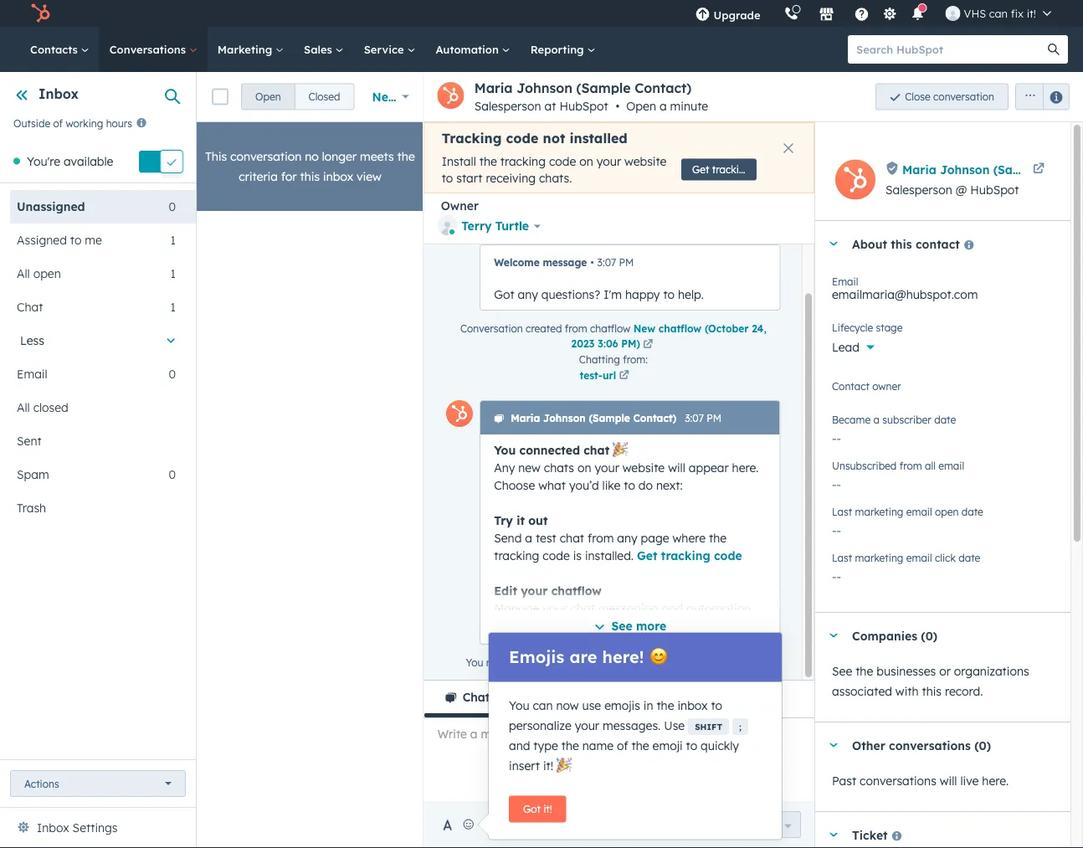Task type: locate. For each thing, give the bounding box(es) containing it.
Last marketing email click date text field
[[833, 561, 1055, 588]]

0 for spam
[[169, 467, 176, 482]]

1 vertical spatial of
[[660, 671, 671, 686]]

1 vertical spatial will
[[940, 774, 958, 789]]

caret image left companies on the right
[[829, 634, 839, 638]]

1 vertical spatial last
[[833, 552, 853, 564]]

you down customize on the bottom
[[509, 698, 530, 713]]

chatflow down is
[[551, 584, 602, 598]]

date for click
[[959, 552, 981, 564]]

0 horizontal spatial here.
[[732, 460, 759, 475]]

on down use
[[657, 742, 670, 756]]

0 horizontal spatial 🎉
[[557, 758, 569, 773]]

your inside you connected chat 🎉 any new chats on your website will appear here. choose what you'd like to do next:
[[595, 460, 619, 475]]

install
[[442, 154, 476, 169]]

your up like on the right of the page
[[595, 460, 619, 475]]

and up more at the bottom right of page
[[662, 601, 683, 616]]

2 last from the top
[[833, 552, 853, 564]]

all inside button
[[17, 400, 30, 415]]

close
[[906, 90, 931, 103]]

see inside see the businesses or organizations associated with this record.
[[833, 664, 853, 679]]

salesperson left '@'
[[886, 183, 953, 197]]

Became a subscriber date text field
[[833, 423, 1055, 450]]

1 vertical spatial you
[[466, 656, 483, 669]]

3:07 up i'm
[[597, 256, 616, 269]]

chatflow right new
[[659, 322, 702, 335]]

messaging
[[598, 601, 659, 616]]

0 vertical spatial can
[[990, 6, 1009, 20]]

open down unsubscribed from all email text box
[[936, 505, 959, 518]]

0 vertical spatial marketing
[[856, 505, 904, 518]]

1 all from the top
[[17, 266, 30, 281]]

a inside maria johnson (sample contact) salesperson at hubspot • open a minute
[[660, 99, 667, 113]]

(sample for maria johnson (sample contac
[[994, 162, 1042, 177]]

contac
[[1046, 162, 1084, 177]]

your down installed
[[597, 154, 622, 169]]

past conversations will live here.
[[833, 774, 1009, 789]]

chat down maria johnson (sample contact) 3:07 pm
[[584, 443, 610, 457]]

1 vertical spatial from
[[900, 459, 923, 472]]

1 horizontal spatial any
[[617, 531, 638, 545]]

1 horizontal spatial 3:07
[[685, 412, 704, 425]]

1 horizontal spatial •
[[616, 99, 620, 113]]

got it! button
[[509, 796, 567, 823]]

(sample
[[577, 80, 631, 96], [994, 162, 1042, 177], [589, 412, 630, 425]]

0 horizontal spatial of
[[53, 117, 63, 129]]

it! right fix
[[1027, 6, 1037, 20]]

get tracking code down where
[[637, 548, 742, 563]]

url
[[603, 369, 616, 382]]

ticket
[[853, 828, 888, 842]]

team's
[[702, 742, 738, 756]]

maria johnson (sample contac link
[[903, 160, 1084, 180]]

1 horizontal spatial and
[[606, 671, 628, 686]]

from up 'installed.'
[[587, 531, 614, 545]]

hubspot
[[560, 99, 609, 113], [971, 183, 1020, 197]]

can inside you can now use emojis in the inbox to personalize your messages. use
[[533, 698, 553, 713]]

from
[[565, 322, 587, 335], [900, 459, 923, 472], [587, 531, 614, 545]]

you for you reassigned this thread to yourself on oct 24, 2023 3:08 pm
[[466, 656, 483, 669]]

see for see the businesses or organizations associated with this record.
[[833, 664, 853, 679]]

3:06
[[598, 337, 618, 350]]

this inside see the businesses or organizations associated with this record.
[[923, 684, 942, 699]]

(sample inside maria johnson (sample contact) salesperson at hubspot • open a minute
[[577, 80, 631, 96]]

chatflow inside edit your chatflow manage your chat messaging and automation.
[[551, 584, 602, 598]]

from left all
[[900, 459, 923, 472]]

date
[[935, 413, 957, 426], [962, 505, 984, 518], [959, 552, 981, 564]]

0 for email
[[169, 367, 176, 381]]

last for last marketing email open date
[[833, 505, 853, 518]]

2 1 from the top
[[171, 266, 176, 281]]

2 vertical spatial of
[[617, 738, 629, 753]]

conversations up past conversations will live here.
[[890, 738, 972, 753]]

0 horizontal spatial and
[[509, 738, 531, 753]]

the right the meets
[[398, 149, 415, 164]]

1 vertical spatial it!
[[543, 758, 554, 773]]

conversations inside dropdown button
[[890, 738, 972, 753]]

the up start
[[480, 154, 497, 169]]

1 vertical spatial 0
[[169, 367, 176, 381]]

0 vertical spatial conversations
[[890, 738, 972, 753]]

2023 up chatting
[[571, 337, 595, 350]]

now
[[557, 698, 579, 713]]

new chatflow (october 24, 2023 3:06 pm)
[[571, 322, 767, 350]]

quickly
[[701, 738, 740, 753]]

1 vertical spatial 3:07
[[685, 412, 704, 425]]

2 vertical spatial caret image
[[829, 833, 839, 837]]

3 0 from the top
[[169, 467, 176, 482]]

businesses
[[877, 664, 937, 679]]

maria up salesperson @ hubspot
[[903, 162, 937, 177]]

got down availability.
[[523, 803, 541, 816]]

0 vertical spatial 🎉
[[613, 443, 625, 457]]

•
[[616, 99, 620, 113], [590, 256, 594, 269]]

subscriber
[[883, 413, 932, 426]]

0 vertical spatial 1
[[171, 233, 176, 247]]

marketplaces image
[[820, 8, 835, 23]]

other conversations (0) button
[[816, 723, 1055, 768]]

insert button
[[553, 808, 622, 842]]

0 vertical spatial (0)
[[922, 628, 938, 643]]

assigned
[[17, 233, 67, 247]]

your inside set up chat behaviour based on your team's availability.
[[674, 742, 698, 756]]

inbox for inbox settings
[[37, 821, 69, 835]]

1 vertical spatial contact)
[[633, 412, 677, 425]]

1 horizontal spatial chat
[[463, 690, 490, 705]]

contact)
[[635, 80, 692, 96], [633, 412, 677, 425]]

lead button
[[833, 331, 1055, 358]]

🎉 inside you connected chat 🎉 any new chats on your website will appear here. choose what you'd like to do next:
[[613, 443, 625, 457]]

2 horizontal spatial and
[[662, 601, 683, 616]]

your down use
[[674, 742, 698, 756]]

contact
[[916, 236, 961, 251]]

emojis
[[605, 698, 641, 713]]

see the businesses or organizations associated with this record.
[[833, 664, 1030, 699]]

24, right the oct
[[682, 656, 696, 669]]

caret image inside companies (0) dropdown button
[[829, 634, 839, 638]]

contact) up you connected chat 🎉 any new chats on your website will appear here. choose what you'd like to do next:
[[633, 412, 677, 425]]

1 horizontal spatial 24,
[[752, 322, 767, 335]]

marketing down unsubscribed
[[856, 505, 904, 518]]

Closed button
[[294, 83, 355, 110]]

email down less
[[17, 367, 47, 381]]

the down messages.
[[632, 738, 650, 753]]

to inside you connected chat 🎉 any new chats on your website will appear here. choose what you'd like to do next:
[[624, 478, 635, 493]]

2 all from the top
[[17, 400, 30, 415]]

1 vertical spatial inbox
[[37, 821, 69, 835]]

style
[[631, 671, 656, 686]]

this left thread
[[541, 656, 557, 669]]

0 vertical spatial email
[[833, 275, 859, 288]]

companies (0)
[[853, 628, 938, 643]]

0 horizontal spatial salesperson
[[475, 99, 542, 113]]

1 vertical spatial 🎉
[[557, 758, 569, 773]]

pm up the appear at the bottom
[[707, 412, 722, 425]]

1 vertical spatial any
[[617, 531, 638, 545]]

of inside "customize the color and style of your chat widget."
[[660, 671, 671, 686]]

see down messaging
[[611, 619, 633, 633]]

the inside the this conversation no longer meets the criteria for this inbox view
[[398, 149, 415, 164]]

email right all
[[939, 459, 965, 472]]

0 vertical spatial salesperson
[[475, 99, 542, 113]]

(sample up installed
[[577, 80, 631, 96]]

chat
[[17, 300, 43, 314], [463, 690, 490, 705]]

0 vertical spatial inbox
[[39, 85, 79, 102]]

email down caret image
[[833, 275, 859, 288]]

conversation
[[934, 90, 995, 103], [230, 149, 302, 164]]

caret image for companies (0)
[[829, 634, 839, 638]]

1 horizontal spatial get
[[693, 163, 710, 176]]

0 vertical spatial maria
[[475, 80, 513, 96]]

24, right (october
[[752, 322, 767, 335]]

it!
[[1027, 6, 1037, 20], [543, 758, 554, 773], [544, 803, 553, 816]]

chatflow up 3:06
[[590, 322, 631, 335]]

last for last marketing email click date
[[833, 552, 853, 564]]

and inside "customize the color and style of your chat widget."
[[606, 671, 628, 686]]

all for all open
[[17, 266, 30, 281]]

not
[[543, 130, 566, 147]]

any inside try it out send a test chat from any page where the tracking code is installed.
[[617, 531, 638, 545]]

date down unsubscribed from all email text box
[[962, 505, 984, 518]]

1 horizontal spatial salesperson
[[886, 183, 953, 197]]

1 marketing from the top
[[856, 505, 904, 518]]

what
[[538, 478, 566, 493]]

pm
[[619, 256, 634, 269], [707, 412, 722, 425], [746, 656, 761, 669]]

1 horizontal spatial a
[[660, 99, 667, 113]]

maria for maria johnson (sample contact) 3:07 pm
[[511, 412, 540, 425]]

main content containing maria johnson (sample contact)
[[197, 72, 1084, 848]]

this
[[205, 149, 227, 164]]

Last marketing email open date text field
[[833, 515, 1055, 542]]

a left test
[[525, 531, 532, 545]]

1 0 from the top
[[169, 199, 176, 214]]

1 vertical spatial email
[[907, 505, 933, 518]]

it! inside button
[[544, 803, 553, 816]]

date down no owner popup button
[[935, 413, 957, 426]]

help.
[[678, 287, 704, 302]]

1 for to
[[171, 233, 176, 247]]

2 vertical spatial it!
[[544, 803, 553, 816]]

from right created
[[565, 322, 587, 335]]

0 vertical spatial here.
[[732, 460, 759, 475]]

menu item
[[773, 0, 776, 27]]

email inside email emailmaria@hubspot.com
[[833, 275, 859, 288]]

open left the minute
[[627, 99, 657, 113]]

any up 'installed.'
[[617, 531, 638, 545]]

will up next:
[[668, 460, 685, 475]]

2 horizontal spatial of
[[660, 671, 671, 686]]

of down messages.
[[617, 738, 629, 753]]

email for click
[[907, 552, 933, 564]]

1 horizontal spatial (0)
[[975, 738, 992, 753]]

your down the use
[[575, 718, 600, 733]]

are
[[570, 647, 598, 668]]

0 vertical spatial website
[[625, 154, 667, 169]]

0 vertical spatial any
[[518, 287, 538, 302]]

johnson up connected
[[543, 412, 586, 425]]

on
[[580, 154, 594, 169], [577, 460, 591, 475], [647, 656, 659, 669], [657, 742, 670, 756]]

menu
[[684, 0, 1064, 27]]

2 vertical spatial (sample
[[589, 412, 630, 425]]

open down assigned
[[33, 266, 61, 281]]

tracking code not installed alert
[[424, 122, 815, 194]]

1 1 from the top
[[171, 233, 176, 247]]

and inside edit your chatflow manage your chat messaging and automation.
[[662, 601, 683, 616]]

code inside button
[[754, 163, 778, 176]]

tracking
[[442, 130, 502, 147]]

1 horizontal spatial see
[[833, 664, 853, 679]]

chat right up
[[533, 742, 557, 756]]

you inside you can now use emojis in the inbox to personalize your messages. use
[[509, 698, 530, 713]]

caret image left ticket
[[829, 833, 839, 837]]

contact) inside maria johnson (sample contact) salesperson at hubspot • open a minute
[[635, 80, 692, 96]]

0 vertical spatial inbox
[[323, 169, 354, 184]]

new chatflow (october 24, 2023 3:06 pm) link
[[571, 322, 767, 352]]

email down unsubscribed from all email text box
[[907, 505, 933, 518]]

marketplaces button
[[810, 0, 845, 27]]

0 vertical spatial last
[[833, 505, 853, 518]]

availability.
[[494, 759, 556, 774]]

and up insert
[[509, 738, 531, 753]]

hubspot right the at
[[560, 99, 609, 113]]

0 horizontal spatial 3:07
[[597, 256, 616, 269]]

your inside "customize the color and style of your chat widget."
[[674, 671, 699, 686]]

caret image
[[829, 634, 839, 638], [829, 743, 839, 748], [829, 833, 839, 837]]

0 horizontal spatial 24,
[[682, 656, 696, 669]]

inbox
[[323, 169, 354, 184], [678, 698, 708, 713]]

became a subscriber date
[[833, 413, 957, 426]]

0 vertical spatial get
[[693, 163, 710, 176]]

0 vertical spatial will
[[668, 460, 685, 475]]

and
[[662, 601, 683, 616], [606, 671, 628, 686], [509, 738, 531, 753]]

2 vertical spatial date
[[959, 552, 981, 564]]

this inside about this contact dropdown button
[[891, 236, 913, 251]]

main content
[[197, 72, 1084, 848]]

new
[[633, 322, 655, 335]]

johnson inside maria johnson (sample contact) salesperson at hubspot • open a minute
[[517, 80, 573, 96]]

all left closed
[[17, 400, 30, 415]]

1 vertical spatial (0)
[[975, 738, 992, 753]]

1 horizontal spatial conversation
[[934, 90, 995, 103]]

0 vertical spatial and
[[662, 601, 683, 616]]

last down last marketing email open date
[[833, 552, 853, 564]]

will left the live
[[940, 774, 958, 789]]

🎉 inside '; and type the name of the emoji to quickly insert it! 🎉'
[[557, 758, 569, 773]]

Search HubSpot search field
[[848, 35, 1054, 64]]

2 caret image from the top
[[829, 743, 839, 748]]

conversation inside the this conversation no longer meets the criteria for this inbox view
[[230, 149, 302, 164]]

here!
[[603, 647, 645, 668]]

johnson up '@'
[[941, 162, 990, 177]]

marketing
[[218, 42, 276, 56]]

0 vertical spatial you
[[494, 443, 516, 457]]

date for open
[[962, 505, 984, 518]]

this down no at the top of the page
[[300, 169, 320, 184]]

this
[[300, 169, 320, 184], [891, 236, 913, 251], [541, 656, 557, 669], [923, 684, 942, 699]]

insert
[[509, 758, 540, 773]]

on down installed
[[580, 154, 594, 169]]

1 horizontal spatial can
[[990, 6, 1009, 20]]

0 horizontal spatial inbox
[[323, 169, 354, 184]]

code inside install the tracking code on your website to start receiving chats.
[[549, 154, 577, 169]]

0 horizontal spatial (0)
[[922, 628, 938, 643]]

0 horizontal spatial see
[[611, 619, 633, 633]]

to left do
[[624, 478, 635, 493]]

group
[[241, 83, 355, 110], [1009, 83, 1070, 110], [724, 812, 802, 838]]

group containing open
[[241, 83, 355, 110]]

emoji
[[653, 738, 683, 753]]

0 vertical spatial 24,
[[752, 322, 767, 335]]

get tracking code down the minute
[[693, 163, 778, 176]]

of inside '; and type the name of the emoji to quickly insert it! 🎉'
[[617, 738, 629, 753]]

of for ;
[[617, 738, 629, 753]]

hubspot down the maria johnson (sample contac link
[[971, 183, 1020, 197]]

welcome
[[494, 256, 540, 269]]

edit
[[494, 584, 517, 598]]

inbox up outside of working hours
[[39, 85, 79, 102]]

lifecycle
[[833, 321, 874, 334]]

0 vertical spatial conversation
[[934, 90, 995, 103]]

🎉
[[613, 443, 625, 457], [557, 758, 569, 773]]

owner right "no"
[[852, 386, 886, 401]]

close image
[[784, 143, 794, 153]]

companies (0) button
[[816, 613, 1055, 658]]

happy
[[625, 287, 660, 302]]

got inside button
[[523, 803, 541, 816]]

reporting
[[531, 42, 588, 56]]

can inside vhs can fix it! "popup button"
[[990, 6, 1009, 20]]

marketing for last marketing email click date
[[856, 552, 904, 564]]

chat inside button
[[463, 690, 490, 705]]

the up associated
[[856, 664, 874, 679]]

0 vertical spatial pm
[[619, 256, 634, 269]]

you for you can now use emojis in the inbox to personalize your messages. use
[[509, 698, 530, 713]]

where
[[673, 531, 706, 545]]

it! down 'type'
[[543, 758, 554, 773]]

1 horizontal spatial open
[[936, 505, 959, 518]]

get inside button
[[693, 163, 710, 176]]

3 caret image from the top
[[829, 833, 839, 837]]

0 vertical spatial it!
[[1027, 6, 1037, 20]]

to down the install
[[442, 171, 453, 185]]

you can now use emojis in the inbox to personalize your messages. use
[[509, 698, 723, 733]]

inbox down longer
[[323, 169, 354, 184]]

website inside install the tracking code on your website to start receiving chats.
[[625, 154, 667, 169]]

1 vertical spatial chat
[[463, 690, 490, 705]]

see
[[611, 619, 633, 633], [833, 664, 853, 679]]

inbox inside the this conversation no longer meets the criteria for this inbox view
[[323, 169, 354, 184]]

to inside install the tracking code on your website to start receiving chats.
[[442, 171, 453, 185]]

johnson for maria johnson (sample contac
[[941, 162, 990, 177]]

use
[[664, 718, 685, 733]]

johnson up the at
[[517, 80, 573, 96]]

1 caret image from the top
[[829, 634, 839, 638]]

conversation inside close conversation button
[[934, 90, 995, 103]]

0 vertical spatial caret image
[[829, 634, 839, 638]]

got for got it!
[[523, 803, 541, 816]]

emailmaria@hubspot.com
[[833, 287, 979, 302]]

1 vertical spatial website
[[623, 460, 665, 475]]

1 vertical spatial caret image
[[829, 743, 839, 748]]

can
[[990, 6, 1009, 20], [533, 698, 553, 713]]

contact) for maria johnson (sample contact) salesperson at hubspot • open a minute
[[635, 80, 692, 96]]

and down you reassigned this thread to yourself on oct 24, 2023 3:08 pm
[[606, 671, 628, 686]]

is
[[573, 548, 582, 563]]

maria johnson (sample contac
[[903, 162, 1084, 177]]

a
[[660, 99, 667, 113], [874, 413, 880, 426], [525, 531, 532, 545]]

email for open
[[907, 505, 933, 518]]

open
[[33, 266, 61, 281], [936, 505, 959, 518]]

2 vertical spatial email
[[907, 552, 933, 564]]

conversation right the 'close'
[[934, 90, 995, 103]]

it! inside "popup button"
[[1027, 6, 1037, 20]]

2 vertical spatial pm
[[746, 656, 761, 669]]

0 horizontal spatial hubspot
[[560, 99, 609, 113]]

this inside the this conversation no longer meets the criteria for this inbox view
[[300, 169, 320, 184]]

of right outside
[[53, 117, 63, 129]]

see inside button
[[611, 619, 633, 633]]

stage
[[877, 321, 903, 334]]

criteria
[[239, 169, 278, 184]]

1 last from the top
[[833, 505, 853, 518]]

chat up less
[[17, 300, 43, 314]]

0 horizontal spatial open
[[255, 90, 281, 103]]

to inside you can now use emojis in the inbox to personalize your messages. use
[[712, 698, 723, 713]]

test
[[536, 531, 556, 545]]

contact) for maria johnson (sample contact) 3:07 pm
[[633, 412, 677, 425]]

salesperson inside maria johnson (sample contact) salesperson at hubspot • open a minute
[[475, 99, 542, 113]]

chat
[[584, 443, 610, 457], [560, 531, 584, 545], [570, 601, 595, 616], [702, 671, 727, 686], [533, 742, 557, 756]]

your
[[597, 154, 622, 169], [595, 460, 619, 475], [521, 584, 548, 598], [543, 601, 567, 616], [674, 671, 699, 686], [575, 718, 600, 733], [674, 742, 698, 756]]

link opens in a new window image
[[643, 340, 653, 350], [619, 369, 629, 384], [619, 371, 629, 381]]

chatting
[[579, 354, 620, 366]]

email left click
[[907, 552, 933, 564]]

contact) up the minute
[[635, 80, 692, 96]]

up
[[515, 742, 529, 756]]

inbox left settings
[[37, 821, 69, 835]]

1 vertical spatial can
[[533, 698, 553, 713]]

you inside you connected chat 🎉 any new chats on your website will appear here. choose what you'd like to do next:
[[494, 443, 516, 457]]

maria up connected
[[511, 412, 540, 425]]

caret image inside 'other conversations (0)' dropdown button
[[829, 743, 839, 748]]

vhs can fix it! button
[[936, 0, 1062, 27]]

it
[[516, 513, 525, 528]]

maria inside maria johnson (sample contact) salesperson at hubspot • open a minute
[[475, 80, 513, 96]]

pm right 3:08
[[746, 656, 761, 669]]

the right where
[[709, 531, 727, 545]]

0 vertical spatial hubspot
[[560, 99, 609, 113]]

appear
[[689, 460, 729, 475]]

conversation for this
[[230, 149, 302, 164]]

1 vertical spatial got
[[523, 803, 541, 816]]

0
[[169, 199, 176, 214], [169, 367, 176, 381], [169, 467, 176, 482]]

you
[[494, 443, 516, 457], [466, 656, 483, 669], [509, 698, 530, 713]]

your inside you can now use emojis in the inbox to personalize your messages. use
[[575, 718, 600, 733]]

🎉 down maria johnson (sample contact) 3:07 pm
[[613, 443, 625, 457]]

inbox up shift
[[678, 698, 708, 713]]

got down welcome
[[494, 287, 514, 302]]

open down marketing link
[[255, 90, 281, 103]]

0 vertical spatial see
[[611, 619, 633, 633]]

this right about
[[891, 236, 913, 251]]

(sample down url
[[589, 412, 630, 425]]

it! inside '; and type the name of the emoji to quickly insert it! 🎉'
[[543, 758, 554, 773]]

0 horizontal spatial open
[[33, 266, 61, 281]]

2 marketing from the top
[[856, 552, 904, 564]]

conversations link
[[99, 27, 208, 72]]

0 vertical spatial •
[[616, 99, 620, 113]]

1 vertical spatial johnson
[[941, 162, 990, 177]]

2 0 from the top
[[169, 367, 176, 381]]

2023 left 3:08
[[699, 656, 721, 669]]

chat left messaging
[[570, 601, 595, 616]]

tracking inside install the tracking code on your website to start receiving chats.
[[501, 154, 546, 169]]

all down assigned
[[17, 266, 30, 281]]

website down installed
[[625, 154, 667, 169]]

set
[[494, 742, 512, 756]]

0 vertical spatial from
[[565, 322, 587, 335]]

(sample left contac on the right top of the page
[[994, 162, 1042, 177]]

1 horizontal spatial pm
[[707, 412, 722, 425]]

chat inside "customize the color and style of your chat widget."
[[702, 671, 727, 686]]

pm up i'm
[[619, 256, 634, 269]]

service link
[[354, 27, 426, 72]]

1 vertical spatial marketing
[[856, 552, 904, 564]]

chat inside set up chat behaviour based on your team's availability.
[[533, 742, 557, 756]]

1 horizontal spatial open
[[627, 99, 657, 113]]

date right click
[[959, 552, 981, 564]]

about this contact button
[[816, 221, 1055, 266]]

outside
[[13, 117, 50, 129]]

newest button
[[361, 80, 420, 113]]

• inside maria johnson (sample contact) salesperson at hubspot • open a minute
[[616, 99, 620, 113]]

3 1 from the top
[[171, 300, 176, 314]]

a left the minute
[[660, 99, 667, 113]]

the down thread
[[555, 671, 572, 686]]

0 horizontal spatial will
[[668, 460, 685, 475]]

a right 'became'
[[874, 413, 880, 426]]

any down welcome
[[518, 287, 538, 302]]

see for see more
[[611, 619, 633, 633]]



Task type: vqa. For each thing, say whether or not it's contained in the screenshot.
List
no



Task type: describe. For each thing, give the bounding box(es) containing it.
1 horizontal spatial hubspot
[[971, 183, 1020, 197]]

i'm
[[604, 287, 622, 302]]

with
[[896, 684, 919, 699]]

email emailmaria@hubspot.com
[[833, 275, 979, 302]]

tracking inside button
[[713, 163, 751, 176]]

@
[[956, 183, 968, 197]]

on inside install the tracking code on your website to start receiving chats.
[[580, 154, 594, 169]]

send
[[494, 531, 522, 545]]

you for you connected chat 🎉 any new chats on your website will appear here. choose what you'd like to do next:
[[494, 443, 516, 457]]

use
[[583, 698, 602, 713]]

johnson for maria johnson (sample contact) salesperson at hubspot • open a minute
[[517, 80, 573, 96]]

thread
[[560, 656, 591, 669]]

contacts
[[30, 42, 81, 56]]

got for got any questions? i'm happy to help.
[[494, 287, 514, 302]]

hubspot inside maria johnson (sample contact) salesperson at hubspot • open a minute
[[560, 99, 609, 113]]

conversations for (0)
[[890, 738, 972, 753]]

out
[[528, 513, 548, 528]]

sales link
[[294, 27, 354, 72]]

can for vhs
[[990, 6, 1009, 20]]

help button
[[848, 0, 877, 27]]

1 vertical spatial a
[[874, 413, 880, 426]]

no owner button
[[833, 377, 1055, 405]]

meets
[[360, 149, 394, 164]]

click
[[936, 552, 956, 564]]

3:08
[[724, 656, 743, 669]]

or
[[940, 664, 951, 679]]

created
[[526, 322, 562, 335]]

insert
[[563, 817, 600, 832]]

settings image
[[883, 7, 898, 22]]

24, inside new chatflow (october 24, 2023 3:06 pm)
[[752, 322, 767, 335]]

chat inside edit your chatflow manage your chat messaging and automation.
[[570, 601, 595, 616]]

terry turtle image
[[946, 6, 961, 21]]

get tracking code link
[[637, 548, 742, 563]]

maria for maria johnson (sample contac
[[903, 162, 937, 177]]

available
[[64, 154, 113, 168]]

about
[[853, 236, 888, 251]]

to up color
[[594, 656, 604, 669]]

0 vertical spatial 3:07
[[597, 256, 616, 269]]

notifications image
[[911, 8, 926, 23]]

1 vertical spatial salesperson
[[886, 183, 953, 197]]

menu containing vhs can fix it!
[[684, 0, 1064, 27]]

past
[[833, 774, 857, 789]]

caret image
[[829, 242, 839, 246]]

conversations
[[109, 42, 189, 56]]

1 vertical spatial get tracking code
[[637, 548, 742, 563]]

get tracking code inside button
[[693, 163, 778, 176]]

1 vertical spatial 2023
[[699, 656, 721, 669]]

will inside you connected chat 🎉 any new chats on your website will appear here. choose what you'd like to do next:
[[668, 460, 685, 475]]

to inside '; and type the name of the emoji to quickly insert it! 🎉'
[[686, 738, 698, 753]]

0 vertical spatial date
[[935, 413, 957, 426]]

trash
[[17, 501, 46, 515]]

trash button
[[10, 492, 176, 525]]

longer
[[322, 149, 357, 164]]

from inside try it out send a test chat from any page where the tracking code is installed.
[[587, 531, 614, 545]]

other conversations (0)
[[853, 738, 992, 753]]

any
[[494, 460, 515, 475]]

manage
[[494, 601, 539, 616]]

help image
[[855, 8, 870, 23]]

code inside try it out send a test chat from any page where the tracking code is installed.
[[543, 548, 570, 563]]

other
[[853, 738, 886, 753]]

😊
[[650, 647, 666, 668]]

0 for unassigned
[[169, 199, 176, 214]]

automation link
[[426, 27, 521, 72]]

the inside see the businesses or organizations associated with this record.
[[856, 664, 874, 679]]

automation.
[[686, 601, 754, 616]]

emojis
[[509, 647, 565, 668]]

email for email emailmaria@hubspot.com
[[833, 275, 859, 288]]

caret image inside ticket dropdown button
[[829, 833, 839, 837]]

1 vertical spatial •
[[590, 256, 594, 269]]

maria johnson (sample contact) 3:07 pm
[[511, 412, 722, 425]]

Open button
[[241, 83, 295, 110]]

a inside try it out send a test chat from any page where the tracking code is installed.
[[525, 531, 532, 545]]

conversations for will
[[860, 774, 937, 789]]

on inside set up chat behaviour based on your team's availability.
[[657, 742, 670, 756]]

0 vertical spatial of
[[53, 117, 63, 129]]

upgrade image
[[696, 8, 711, 23]]

marketing link
[[208, 27, 294, 72]]

about this contact
[[853, 236, 961, 251]]

contacts link
[[20, 27, 99, 72]]

shift
[[695, 722, 723, 732]]

1 for open
[[171, 266, 176, 281]]

here. inside you connected chat 🎉 any new chats on your website will appear here. choose what you'd like to do next:
[[732, 460, 759, 475]]

hubspot image
[[30, 3, 50, 23]]

the inside try it out send a test chat from any page where the tracking code is installed.
[[709, 531, 727, 545]]

sales
[[304, 42, 336, 56]]

personalize
[[509, 718, 572, 733]]

0 vertical spatial chat
[[17, 300, 43, 314]]

type
[[534, 738, 559, 753]]

the inside "customize the color and style of your chat widget."
[[555, 671, 572, 686]]

you're
[[27, 154, 60, 168]]

open inside maria johnson (sample contact) salesperson at hubspot • open a minute
[[627, 99, 657, 113]]

close conversation button
[[876, 83, 1009, 110]]

see more button
[[594, 616, 666, 638]]

conversation created from chatflow
[[460, 322, 633, 335]]

your right 'manage'
[[543, 601, 567, 616]]

calling icon image
[[784, 6, 800, 22]]

hours
[[106, 117, 132, 129]]

1 horizontal spatial group
[[724, 812, 802, 838]]

messages.
[[603, 718, 661, 733]]

contact
[[833, 380, 870, 392]]

of for customize
[[660, 671, 671, 686]]

tracking inside try it out send a test chat from any page where the tracking code is installed.
[[494, 548, 539, 563]]

search image
[[1049, 44, 1060, 55]]

your up 'manage'
[[521, 584, 548, 598]]

2023 inside new chatflow (october 24, 2023 3:06 pm)
[[571, 337, 595, 350]]

1 vertical spatial open
[[936, 505, 959, 518]]

get tracking code button
[[682, 159, 778, 181]]

0 vertical spatial email
[[939, 459, 965, 472]]

customize the color and style of your chat widget.
[[494, 671, 727, 704]]

1 vertical spatial pm
[[707, 412, 722, 425]]

terry turtle button
[[438, 214, 541, 239]]

upgrade
[[714, 8, 761, 22]]

conversation for close
[[934, 90, 995, 103]]

the inside you can now use emojis in the inbox to personalize your messages. use
[[657, 698, 675, 713]]

maria for maria johnson (sample contact) salesperson at hubspot • open a minute
[[475, 80, 513, 96]]

(0) inside 'other conversations (0)' dropdown button
[[975, 738, 992, 753]]

1 vertical spatial 24,
[[682, 656, 696, 669]]

maria johnson (sample contact) salesperson at hubspot • open a minute
[[475, 80, 709, 113]]

on inside you connected chat 🎉 any new chats on your website will appear here. choose what you'd like to do next:
[[577, 460, 591, 475]]

link opens in a new window image
[[643, 337, 653, 352]]

your inside install the tracking code on your website to start receiving chats.
[[597, 154, 622, 169]]

based
[[619, 742, 653, 756]]

edit your chatflow manage your chat messaging and automation.
[[494, 584, 754, 616]]

inbox settings
[[37, 821, 118, 835]]

to left me
[[70, 233, 82, 247]]

last marketing email open date
[[833, 505, 984, 518]]

to left help.
[[663, 287, 675, 302]]

Unsubscribed from all email text field
[[833, 469, 1055, 496]]

on left the oct
[[647, 656, 659, 669]]

chat inside you connected chat 🎉 any new chats on your website will appear here. choose what you'd like to do next:
[[584, 443, 610, 457]]

no
[[833, 386, 849, 401]]

caret image for other conversations (0)
[[829, 743, 839, 748]]

no
[[305, 149, 319, 164]]

widget.
[[494, 689, 534, 704]]

website inside you connected chat 🎉 any new chats on your website will appear here. choose what you'd like to do next:
[[623, 460, 665, 475]]

chat inside try it out send a test chat from any page where the tracking code is installed.
[[560, 531, 584, 545]]

email for email
[[17, 367, 47, 381]]

hubspot link
[[20, 3, 63, 23]]

inbox inside you can now use emojis in the inbox to personalize your messages. use
[[678, 698, 708, 713]]

and inside '; and type the name of the emoji to quickly insert it! 🎉'
[[509, 738, 531, 753]]

johnson for maria johnson (sample contact) 3:07 pm
[[543, 412, 586, 425]]

terry
[[462, 219, 492, 233]]

vhs
[[965, 6, 987, 20]]

1 vertical spatial here.
[[983, 774, 1009, 789]]

(0) inside companies (0) dropdown button
[[922, 628, 938, 643]]

chatflow inside new chatflow (october 24, 2023 3:06 pm)
[[659, 322, 702, 335]]

the inside install the tracking code on your website to start receiving chats.
[[480, 154, 497, 169]]

test-url link
[[579, 367, 648, 384]]

can for you
[[533, 698, 553, 713]]

1 horizontal spatial will
[[940, 774, 958, 789]]

0 horizontal spatial get
[[637, 548, 658, 563]]

0 horizontal spatial pm
[[619, 256, 634, 269]]

all for all closed
[[17, 400, 30, 415]]

record.
[[946, 684, 984, 699]]

unsubscribed from all email
[[833, 459, 965, 472]]

questions?
[[541, 287, 600, 302]]

(sample for maria johnson (sample contact) salesperson at hubspot • open a minute
[[577, 80, 631, 96]]

notifications button
[[904, 0, 933, 27]]

page
[[641, 531, 669, 545]]

from:
[[623, 354, 648, 366]]

open inside open button
[[255, 90, 281, 103]]

owner up the became a subscriber date on the right of page
[[873, 380, 902, 392]]

link opens in a new window image inside new chatflow (october 24, 2023 3:06 pm) "link"
[[643, 340, 653, 350]]

all closed
[[17, 400, 69, 415]]

all open
[[17, 266, 61, 281]]

2 horizontal spatial group
[[1009, 83, 1070, 110]]

the right 'type'
[[562, 738, 579, 753]]

0 vertical spatial open
[[33, 266, 61, 281]]

marketing for last marketing email open date
[[856, 505, 904, 518]]

reassigned
[[486, 656, 538, 669]]

you're available image
[[13, 158, 20, 165]]

name
[[583, 738, 614, 753]]

lead
[[833, 340, 860, 355]]

for
[[281, 169, 297, 184]]

(sample for maria johnson (sample contact) 3:07 pm
[[589, 412, 630, 425]]

inbox for inbox
[[39, 85, 79, 102]]



